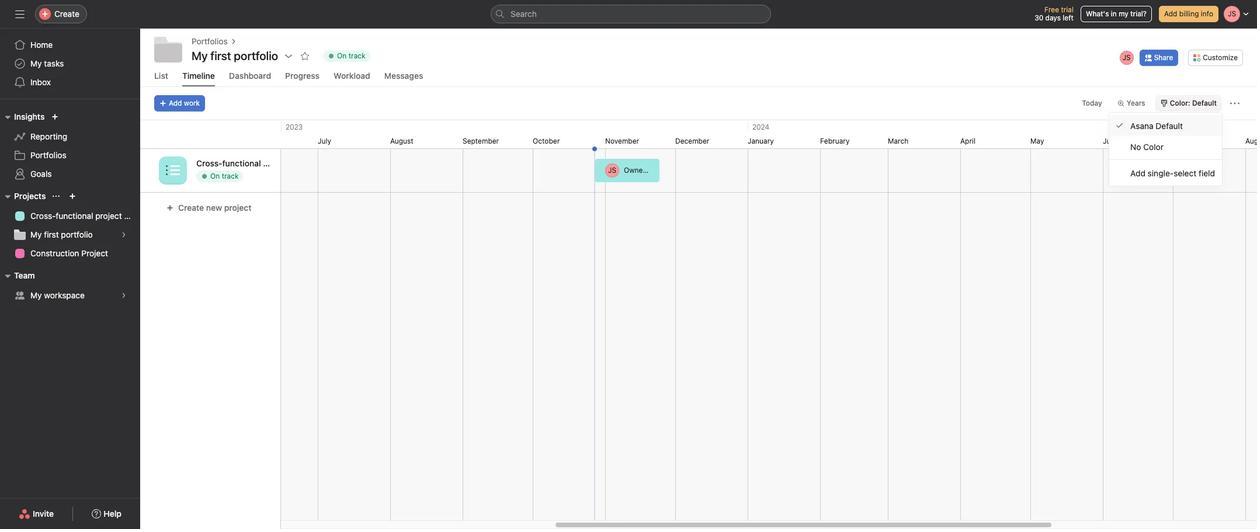 Task type: locate. For each thing, give the bounding box(es) containing it.
cross-functional project plan inside cross-functional project plan link
[[30, 211, 140, 221]]

1 horizontal spatial default
[[1193, 99, 1217, 108]]

project up see details, my first portfolio image
[[95, 211, 122, 221]]

plan down '2023'
[[293, 158, 309, 168]]

0 vertical spatial js
[[1123, 53, 1131, 62]]

portfolios
[[192, 36, 228, 46], [30, 150, 66, 160]]

info
[[1201, 9, 1214, 18]]

default up no color link
[[1156, 121, 1183, 131]]

on track button
[[318, 48, 375, 64]]

0 horizontal spatial on track
[[210, 172, 239, 181]]

add for add billing info
[[1165, 9, 1178, 18]]

plan up see details, my first portfolio image
[[124, 211, 140, 221]]

1 vertical spatial cross-
[[30, 211, 56, 221]]

project for cross-functional project plan link
[[95, 211, 122, 221]]

0 vertical spatial create
[[54, 9, 79, 19]]

create for create
[[54, 9, 79, 19]]

1 horizontal spatial on track
[[337, 51, 366, 60]]

project down '2023'
[[263, 158, 290, 168]]

0 horizontal spatial project
[[95, 211, 122, 221]]

0 horizontal spatial add
[[169, 99, 182, 108]]

track up workload
[[349, 51, 366, 60]]

construction project link
[[7, 244, 133, 263]]

0 vertical spatial on track
[[337, 51, 366, 60]]

my workspace
[[30, 290, 85, 300]]

portfolios link
[[192, 35, 228, 48], [7, 146, 133, 165]]

construction project
[[30, 248, 108, 258]]

search
[[511, 9, 537, 19]]

1 horizontal spatial project
[[224, 203, 252, 213]]

project
[[263, 158, 290, 168], [224, 203, 252, 213], [95, 211, 122, 221]]

0 vertical spatial cross-
[[196, 158, 222, 168]]

single-
[[1148, 168, 1174, 178]]

trial
[[1061, 5, 1074, 14]]

functional
[[222, 158, 261, 168], [56, 211, 93, 221]]

reporting link
[[7, 127, 133, 146]]

on inside popup button
[[337, 51, 347, 60]]

portfolios up my first portfolio
[[192, 36, 228, 46]]

0 vertical spatial default
[[1193, 99, 1217, 108]]

on track inside popup button
[[337, 51, 366, 60]]

1 july from the left
[[318, 137, 331, 146]]

track inside popup button
[[349, 51, 366, 60]]

my
[[192, 49, 208, 63], [30, 58, 42, 68], [30, 230, 42, 240], [30, 290, 42, 300]]

cross-functional project plan down '2023'
[[196, 158, 309, 168]]

1 vertical spatial js
[[608, 166, 617, 175]]

cross-
[[196, 158, 222, 168], [30, 211, 56, 221]]

functional inside cross-functional project plan link
[[56, 211, 93, 221]]

insights element
[[0, 106, 140, 186]]

portfolios link down reporting
[[7, 146, 133, 165]]

on track up workload
[[337, 51, 366, 60]]

0 horizontal spatial cross-
[[30, 211, 56, 221]]

team
[[14, 271, 35, 281]]

what's in my trial?
[[1086, 9, 1147, 18]]

cross-functional project plan up portfolio
[[30, 211, 140, 221]]

1 vertical spatial portfolios link
[[7, 146, 133, 165]]

0 vertical spatial cross-functional project plan
[[196, 158, 309, 168]]

inbox link
[[7, 73, 133, 92]]

messages link
[[384, 71, 423, 86]]

1 vertical spatial create
[[178, 203, 204, 213]]

default inside dropdown button
[[1193, 99, 1217, 108]]

1 vertical spatial functional
[[56, 211, 93, 221]]

add left work
[[169, 99, 182, 108]]

create for create new project
[[178, 203, 204, 213]]

home link
[[7, 36, 133, 54]]

first portfolio
[[211, 49, 278, 63]]

my first portfolio
[[192, 49, 278, 63]]

my down "team"
[[30, 290, 42, 300]]

1 vertical spatial add
[[169, 99, 182, 108]]

select
[[1174, 168, 1197, 178]]

1 horizontal spatial create
[[178, 203, 204, 213]]

1 vertical spatial portfolios
[[30, 150, 66, 160]]

january
[[748, 137, 774, 146]]

add inside add single-select field link
[[1131, 168, 1146, 178]]

create up the 'home' link
[[54, 9, 79, 19]]

free trial 30 days left
[[1035, 5, 1074, 22]]

project
[[81, 248, 108, 258]]

1 horizontal spatial portfolios
[[192, 36, 228, 46]]

1 vertical spatial cross-functional project plan
[[30, 211, 140, 221]]

years button
[[1113, 95, 1151, 112]]

1 horizontal spatial plan
[[293, 158, 309, 168]]

1 vertical spatial plan
[[124, 211, 140, 221]]

dashboard
[[229, 71, 271, 81]]

0 horizontal spatial functional
[[56, 211, 93, 221]]

functional up create new project
[[222, 158, 261, 168]]

project inside "button"
[[224, 203, 252, 213]]

functional up portfolio
[[56, 211, 93, 221]]

today button
[[1077, 95, 1108, 112]]

on track
[[337, 51, 366, 60], [210, 172, 239, 181]]

1 horizontal spatial track
[[349, 51, 366, 60]]

add billing info
[[1165, 9, 1214, 18]]

1 vertical spatial default
[[1156, 121, 1183, 131]]

customize button
[[1189, 49, 1244, 66]]

november
[[605, 137, 639, 146]]

0 vertical spatial add
[[1165, 9, 1178, 18]]

1 horizontal spatial js
[[1123, 53, 1131, 62]]

add work
[[169, 99, 200, 108]]

0 horizontal spatial default
[[1156, 121, 1183, 131]]

0 vertical spatial track
[[349, 51, 366, 60]]

add work button
[[154, 95, 205, 112]]

0 horizontal spatial js
[[608, 166, 617, 175]]

no color
[[1131, 142, 1164, 152]]

cross- up first
[[30, 211, 56, 221]]

0 horizontal spatial portfolios
[[30, 150, 66, 160]]

help
[[104, 509, 122, 519]]

see details, my workspace image
[[120, 292, 127, 299]]

new image
[[52, 113, 59, 120]]

cross-functional project plan
[[196, 158, 309, 168], [30, 211, 140, 221]]

tasks
[[44, 58, 64, 68]]

2 vertical spatial add
[[1131, 168, 1146, 178]]

0 horizontal spatial create
[[54, 9, 79, 19]]

today
[[1082, 99, 1103, 108]]

2023
[[286, 123, 303, 131]]

1 vertical spatial on
[[210, 172, 220, 181]]

0 horizontal spatial track
[[222, 172, 239, 181]]

projects
[[14, 191, 46, 201]]

hide sidebar image
[[15, 9, 25, 19]]

project right new
[[224, 203, 252, 213]]

js down november
[[608, 166, 617, 175]]

create
[[54, 9, 79, 19], [178, 203, 204, 213]]

on
[[337, 51, 347, 60], [210, 172, 220, 181]]

add inside add work button
[[169, 99, 182, 108]]

show options, current sort, top image
[[53, 193, 60, 200]]

first
[[44, 230, 59, 240]]

default
[[1193, 99, 1217, 108], [1156, 121, 1183, 131]]

0 horizontal spatial plan
[[124, 211, 140, 221]]

add inside add billing info button
[[1165, 9, 1178, 18]]

my tasks link
[[7, 54, 133, 73]]

0 vertical spatial on
[[337, 51, 347, 60]]

track up create new project
[[222, 172, 239, 181]]

1 horizontal spatial july
[[1173, 137, 1187, 146]]

july
[[318, 137, 331, 146], [1173, 137, 1187, 146]]

workload
[[334, 71, 370, 81]]

0 horizontal spatial portfolios link
[[7, 146, 133, 165]]

track
[[349, 51, 366, 60], [222, 172, 239, 181]]

create left new
[[178, 203, 204, 213]]

2 horizontal spatial add
[[1165, 9, 1178, 18]]

field
[[1199, 168, 1216, 178]]

0 horizontal spatial july
[[318, 137, 331, 146]]

my up 'timeline'
[[192, 49, 208, 63]]

plan inside cross-functional project plan link
[[124, 211, 140, 221]]

my for my tasks
[[30, 58, 42, 68]]

0 horizontal spatial cross-functional project plan
[[30, 211, 140, 221]]

1 horizontal spatial cross-functional project plan
[[196, 158, 309, 168]]

my left first
[[30, 230, 42, 240]]

add left 'single-'
[[1131, 168, 1146, 178]]

portfolios inside insights element
[[30, 150, 66, 160]]

default right color:
[[1193, 99, 1217, 108]]

show options image
[[284, 51, 293, 61]]

goals
[[30, 169, 52, 179]]

my left tasks
[[30, 58, 42, 68]]

cross- inside the projects element
[[30, 211, 56, 221]]

js left share "button"
[[1123, 53, 1131, 62]]

more actions image
[[1231, 99, 1240, 108]]

1 horizontal spatial portfolios link
[[192, 35, 228, 48]]

project for create new project "button" on the top
[[224, 203, 252, 213]]

1 horizontal spatial functional
[[222, 158, 261, 168]]

customize
[[1203, 53, 1238, 62]]

color: default button
[[1156, 95, 1223, 112]]

list
[[154, 71, 168, 81]]

years
[[1127, 99, 1146, 108]]

asana
[[1131, 121, 1154, 131]]

add
[[1165, 9, 1178, 18], [169, 99, 182, 108], [1131, 168, 1146, 178]]

add to starred image
[[300, 51, 310, 61]]

1 horizontal spatial add
[[1131, 168, 1146, 178]]

on up workload
[[337, 51, 347, 60]]

create inside dropdown button
[[54, 9, 79, 19]]

august
[[390, 137, 414, 146]]

my inside "link"
[[30, 290, 42, 300]]

portfolios link up my first portfolio
[[192, 35, 228, 48]]

search button
[[491, 5, 771, 23]]

my inside the projects element
[[30, 230, 42, 240]]

0 vertical spatial functional
[[222, 158, 261, 168]]

in
[[1111, 9, 1117, 18]]

1 horizontal spatial cross-
[[196, 158, 222, 168]]

teams element
[[0, 265, 140, 307]]

on up create new project
[[210, 172, 220, 181]]

projects button
[[0, 189, 46, 203]]

inbox
[[30, 77, 51, 87]]

my workspace link
[[7, 286, 133, 305]]

create inside "button"
[[178, 203, 204, 213]]

add left "billing"
[[1165, 9, 1178, 18]]

color:
[[1170, 99, 1191, 108]]

plan
[[293, 158, 309, 168], [124, 211, 140, 221]]

cross- right list image
[[196, 158, 222, 168]]

portfolios down reporting
[[30, 150, 66, 160]]

1 horizontal spatial on
[[337, 51, 347, 60]]

my inside global element
[[30, 58, 42, 68]]

js
[[1123, 53, 1131, 62], [608, 166, 617, 175]]

1 vertical spatial on track
[[210, 172, 239, 181]]

on track up create new project
[[210, 172, 239, 181]]



Task type: vqa. For each thing, say whether or not it's contained in the screenshot.
the middle project
yes



Task type: describe. For each thing, give the bounding box(es) containing it.
my first portfolio link
[[7, 226, 133, 244]]

create button
[[35, 5, 87, 23]]

december
[[676, 137, 710, 146]]

invite
[[33, 509, 54, 519]]

aug
[[1246, 137, 1258, 146]]

new
[[206, 203, 222, 213]]

2024 january
[[748, 123, 774, 146]]

construction
[[30, 248, 79, 258]]

june
[[1103, 137, 1119, 146]]

30
[[1035, 13, 1044, 22]]

insights button
[[0, 110, 45, 124]]

april
[[961, 137, 976, 146]]

progress
[[285, 71, 320, 81]]

progress link
[[285, 71, 320, 86]]

add for add work
[[169, 99, 182, 108]]

list link
[[154, 71, 168, 86]]

add billing info button
[[1159, 6, 1219, 22]]

portfolio
[[61, 230, 93, 240]]

dashboard link
[[229, 71, 271, 86]]

0 vertical spatial portfolios
[[192, 36, 228, 46]]

workspace
[[44, 290, 85, 300]]

0 vertical spatial plan
[[293, 158, 309, 168]]

projects element
[[0, 186, 140, 265]]

reporting
[[30, 131, 67, 141]]

create new project button
[[159, 198, 259, 219]]

2024
[[753, 123, 770, 131]]

free
[[1045, 5, 1060, 14]]

asana default
[[1131, 121, 1183, 131]]

trial?
[[1131, 9, 1147, 18]]

new project or portfolio image
[[69, 193, 76, 200]]

share button
[[1140, 49, 1179, 66]]

left
[[1063, 13, 1074, 22]]

search list box
[[491, 5, 771, 23]]

february
[[820, 137, 850, 146]]

help button
[[84, 504, 129, 525]]

timeline
[[182, 71, 215, 81]]

create new project
[[178, 203, 252, 213]]

see details, my first portfolio image
[[120, 231, 127, 238]]

color: default
[[1170, 99, 1217, 108]]

asana default link
[[1110, 115, 1223, 136]]

my for my workspace
[[30, 290, 42, 300]]

0 horizontal spatial on
[[210, 172, 220, 181]]

2 horizontal spatial project
[[263, 158, 290, 168]]

color
[[1144, 142, 1164, 152]]

my for my first portfolio
[[30, 230, 42, 240]]

add for add single-select field
[[1131, 168, 1146, 178]]

default for asana default
[[1156, 121, 1183, 131]]

my
[[1119, 9, 1129, 18]]

no
[[1131, 142, 1142, 152]]

goals link
[[7, 165, 133, 183]]

list image
[[166, 163, 180, 177]]

default for color: default
[[1193, 99, 1217, 108]]

0 vertical spatial portfolios link
[[192, 35, 228, 48]]

invite button
[[11, 504, 61, 525]]

home
[[30, 40, 53, 50]]

insights
[[14, 112, 45, 122]]

share
[[1155, 53, 1174, 62]]

may
[[1031, 137, 1045, 146]]

messages
[[384, 71, 423, 81]]

march
[[888, 137, 909, 146]]

my for my first portfolio
[[192, 49, 208, 63]]

timeline link
[[182, 71, 215, 86]]

no color link
[[1110, 136, 1223, 157]]

global element
[[0, 29, 140, 99]]

add single-select field
[[1131, 168, 1216, 178]]

work
[[184, 99, 200, 108]]

cross-functional project plan link
[[7, 207, 140, 226]]

2 july from the left
[[1173, 137, 1187, 146]]

my tasks
[[30, 58, 64, 68]]

1 vertical spatial track
[[222, 172, 239, 181]]

add single-select field link
[[1110, 162, 1223, 183]]

workload link
[[334, 71, 370, 86]]

what's
[[1086, 9, 1109, 18]]

october
[[533, 137, 560, 146]]

team button
[[0, 269, 35, 283]]

what's in my trial? button
[[1081, 6, 1152, 22]]

september
[[463, 137, 499, 146]]

days
[[1046, 13, 1061, 22]]



